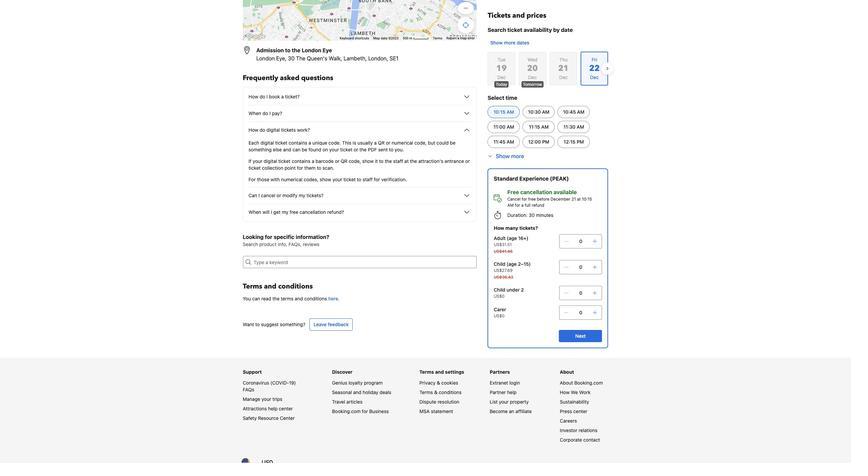 Task type: locate. For each thing, give the bounding box(es) containing it.
more
[[504, 40, 516, 46], [511, 153, 524, 159]]

ticket up point
[[278, 158, 291, 164]]

1 vertical spatial search
[[243, 242, 258, 247]]

1 when from the top
[[249, 110, 261, 116]]

for left business on the left bottom
[[362, 409, 368, 415]]

0 horizontal spatial pm
[[542, 139, 550, 145]]

0 vertical spatial show
[[491, 40, 503, 46]]

show inside button
[[491, 40, 503, 46]]

1 horizontal spatial tickets?
[[520, 225, 538, 231]]

0 vertical spatial numerical
[[392, 140, 413, 146]]

1 vertical spatial booking.com
[[332, 409, 361, 415]]

for up product
[[265, 234, 273, 240]]

partner
[[490, 390, 506, 396]]

and for tickets and prices
[[513, 11, 525, 20]]

0 vertical spatial 30
[[288, 55, 295, 62]]

am right 11:30
[[577, 124, 584, 130]]

0 vertical spatial about
[[560, 370, 574, 375]]

1 horizontal spatial 10:15
[[582, 197, 592, 202]]

terms left report
[[433, 36, 443, 40]]

0 horizontal spatial 30
[[288, 55, 295, 62]]

by
[[554, 27, 560, 33]]

relations
[[579, 428, 598, 434]]

map
[[373, 36, 380, 40]]

to inside admission to the london eye london eye, 30 the queen's walk, lambeth, london, se1
[[285, 47, 291, 53]]

i for book
[[267, 94, 268, 100]]

how inside how do digital tickets work? dropdown button
[[249, 127, 258, 133]]

tickets? up 16+)
[[520, 225, 538, 231]]

us$0 up carer
[[494, 294, 505, 299]]

if your digital ticket contains a barcode or qr code, show it to the staff at the attraction's entrance or ticket collection point for them to scan.
[[249, 158, 470, 171]]

1 dec from the left
[[497, 74, 506, 80]]

0 vertical spatial digital
[[267, 127, 280, 133]]

& for terms
[[434, 390, 438, 396]]

code, inside each digital ticket contains a unique code. this is usually a qr or numerical code, but could be something else and can be found on your ticket or the pdf sent to you.
[[415, 140, 427, 146]]

1 0 from the top
[[580, 239, 583, 244]]

wed
[[528, 57, 538, 63]]

support
[[243, 370, 262, 375]]

and
[[513, 11, 525, 20], [283, 147, 291, 153], [264, 282, 277, 291], [295, 296, 303, 302], [435, 370, 444, 375], [353, 390, 362, 396]]

press
[[560, 409, 572, 415]]

more inside show more dates button
[[504, 40, 516, 46]]

0 vertical spatial conditions
[[278, 282, 313, 291]]

show down 'scan.'
[[320, 177, 331, 183]]

london down admission on the top left of the page
[[256, 55, 275, 62]]

contains down work?
[[289, 140, 307, 146]]

0 horizontal spatial help
[[268, 406, 278, 412]]

when for when do i pay?
[[249, 110, 261, 116]]

dec for 20
[[528, 74, 537, 80]]

0 vertical spatial can
[[293, 147, 301, 153]]

0 horizontal spatial my
[[282, 209, 289, 215]]

a up them
[[312, 158, 314, 164]]

frequently asked questions
[[243, 73, 333, 83]]

conditions left here link
[[304, 296, 327, 302]]

more left dates
[[504, 40, 516, 46]]

region containing 19
[[482, 49, 614, 88]]

0 horizontal spatial 10:15
[[494, 109, 506, 115]]

digital inside dropdown button
[[267, 127, 280, 133]]

extranet
[[490, 380, 508, 386]]

(age for 16+)
[[507, 236, 517, 241]]

help up list your property link
[[507, 390, 517, 396]]

child up us$27.69
[[494, 261, 506, 267]]

here
[[329, 296, 338, 302]]

1 horizontal spatial staff
[[393, 158, 403, 164]]

ticket down if your digital ticket contains a barcode or qr code, show it to the staff at the attraction's entrance or ticket collection point for them to scan.
[[344, 177, 356, 183]]

your down code.
[[329, 147, 339, 153]]

12:15
[[564, 139, 576, 145]]

help up the safety resource center
[[268, 406, 278, 412]]

1 vertical spatial be
[[302, 147, 307, 153]]

about for about
[[560, 370, 574, 375]]

when
[[249, 110, 261, 116], [249, 209, 261, 215]]

show for show more
[[496, 153, 510, 159]]

500
[[403, 36, 409, 40]]

more down 11:45 am
[[511, 153, 524, 159]]

0 vertical spatial &
[[437, 380, 440, 386]]

0 vertical spatial tickets?
[[307, 193, 324, 199]]

us$0 inside child under 2 us$0
[[494, 294, 505, 299]]

a up pdf
[[374, 140, 377, 146]]

resolution
[[438, 399, 460, 405]]

staff down you.
[[393, 158, 403, 164]]

show inside button
[[496, 153, 510, 159]]

0 horizontal spatial show
[[320, 177, 331, 183]]

0 vertical spatial booking.com
[[575, 380, 603, 386]]

or right the cancel
[[277, 193, 281, 199]]

attractions help center
[[243, 406, 293, 412]]

1 vertical spatial 21
[[572, 197, 576, 202]]

1 vertical spatial cancellation
[[300, 209, 326, 215]]

how do digital tickets work? element
[[249, 134, 471, 183]]

am for 11:00 am
[[507, 124, 514, 130]]

info,
[[278, 242, 287, 247]]

1 vertical spatial show
[[496, 153, 510, 159]]

dec inside 'wed 20 dec tomorrow'
[[528, 74, 537, 80]]

0 horizontal spatial 21
[[559, 63, 569, 74]]

0 horizontal spatial numerical
[[281, 177, 303, 183]]

region
[[482, 49, 614, 88]]

0 vertical spatial do
[[260, 94, 265, 100]]

error
[[468, 36, 475, 40]]

at up the 'verification.'
[[405, 158, 409, 164]]

2 when from the top
[[249, 209, 261, 215]]

& down privacy & cookies
[[434, 390, 438, 396]]

&
[[437, 380, 440, 386], [434, 390, 438, 396]]

1 horizontal spatial cancellation
[[521, 189, 553, 195]]

contains
[[289, 140, 307, 146], [292, 158, 311, 164]]

2 us$0 from the top
[[494, 314, 505, 319]]

10:15
[[494, 109, 506, 115], [582, 197, 592, 202]]

0 vertical spatial cancellation
[[521, 189, 553, 195]]

how left the we
[[560, 390, 570, 396]]

child (age 2–15) us$27.69
[[494, 261, 531, 273]]

0 vertical spatial 21
[[559, 63, 569, 74]]

3 dec from the left
[[559, 74, 568, 80]]

more inside show more button
[[511, 153, 524, 159]]

next button
[[559, 330, 603, 343]]

pm for 12:00 pm
[[542, 139, 550, 145]]

to right it
[[379, 158, 384, 164]]

and up "read"
[[264, 282, 277, 291]]

0 vertical spatial my
[[299, 193, 305, 199]]

1 vertical spatial (age
[[507, 261, 517, 267]]

0 horizontal spatial code,
[[349, 158, 361, 164]]

trips
[[273, 397, 283, 402]]

se1
[[390, 55, 399, 62]]

your down partner help link
[[499, 399, 509, 405]]

2 pm from the left
[[577, 139, 584, 145]]

1 vertical spatial at
[[577, 197, 581, 202]]

dispute
[[420, 399, 437, 405]]

press center link
[[560, 409, 588, 415]]

something
[[249, 147, 272, 153]]

and down genius loyalty program
[[353, 390, 362, 396]]

0 vertical spatial at
[[405, 158, 409, 164]]

press center
[[560, 409, 588, 415]]

point
[[285, 165, 296, 171]]

0 vertical spatial 10:15
[[494, 109, 506, 115]]

1 vertical spatial 30
[[529, 212, 535, 218]]

pm
[[542, 139, 550, 145], [577, 139, 584, 145]]

at right the december
[[577, 197, 581, 202]]

0 vertical spatial more
[[504, 40, 516, 46]]

for right point
[[297, 165, 303, 171]]

cancellation
[[521, 189, 553, 195], [300, 209, 326, 215]]

digital for your
[[264, 158, 277, 164]]

my right get
[[282, 209, 289, 215]]

each
[[249, 140, 259, 146]]

0 horizontal spatial free
[[290, 209, 298, 215]]

pm right 12:15
[[577, 139, 584, 145]]

walk,
[[329, 55, 342, 62]]

1 vertical spatial do
[[263, 110, 268, 116]]

code,
[[415, 140, 427, 146], [349, 158, 361, 164]]

a right book
[[281, 94, 284, 100]]

1 vertical spatial qr
[[341, 158, 348, 164]]

child for child under 2
[[494, 287, 506, 293]]

numerical up you.
[[392, 140, 413, 146]]

i right will
[[271, 209, 272, 215]]

code, inside if your digital ticket contains a barcode or qr code, show it to the staff at the attraction's entrance or ticket collection point for them to scan.
[[349, 158, 361, 164]]

list your property link
[[490, 399, 529, 405]]

those
[[257, 177, 269, 183]]

1 horizontal spatial qr
[[378, 140, 385, 146]]

child for child (age 2–15)
[[494, 261, 506, 267]]

1 about from the top
[[560, 370, 574, 375]]

settings
[[445, 370, 465, 375]]

booking.com up the work at the bottom right of the page
[[575, 380, 603, 386]]

terms down privacy
[[420, 390, 433, 396]]

0 vertical spatial qr
[[378, 140, 385, 146]]

london up queen's
[[302, 47, 321, 53]]

(covid-
[[271, 380, 289, 386]]

business
[[369, 409, 389, 415]]

0 horizontal spatial search
[[243, 242, 258, 247]]

and right terms
[[295, 296, 303, 302]]

1 vertical spatial &
[[434, 390, 438, 396]]

0 horizontal spatial at
[[405, 158, 409, 164]]

0 horizontal spatial booking.com
[[332, 409, 361, 415]]

1 horizontal spatial numerical
[[392, 140, 413, 146]]

sent
[[378, 147, 388, 153]]

help for attractions
[[268, 406, 278, 412]]

when left pay?
[[249, 110, 261, 116]]

21 down thu
[[559, 63, 569, 74]]

free up full
[[528, 197, 536, 202]]

500 m button
[[401, 36, 431, 41]]

am right 11:00
[[507, 124, 514, 130]]

and right else
[[283, 147, 291, 153]]

the down usually
[[360, 147, 367, 153]]

you can read the terms and conditions here .
[[243, 296, 340, 302]]

1 horizontal spatial 30
[[529, 212, 535, 218]]

12:00 pm
[[529, 139, 550, 145]]

free right get
[[290, 209, 298, 215]]

to right want
[[255, 322, 260, 328]]

11:00 am
[[494, 124, 514, 130]]

terms for terms and conditions
[[243, 282, 262, 291]]

2 0 from the top
[[580, 264, 583, 270]]

1 vertical spatial us$0
[[494, 314, 505, 319]]

(age inside adult (age 16+) us$31.51
[[507, 236, 517, 241]]

digital
[[267, 127, 280, 133], [261, 140, 274, 146], [264, 158, 277, 164]]

tomorrow
[[523, 82, 542, 87]]

to left you.
[[389, 147, 394, 153]]

0 vertical spatial code,
[[415, 140, 427, 146]]

standard
[[494, 176, 518, 182]]

2 vertical spatial do
[[260, 127, 265, 133]]

1 vertical spatial tickets?
[[520, 225, 538, 231]]

qr down each digital ticket contains a unique code. this is usually a qr or numerical code, but could be something else and can be found on your ticket or the pdf sent to you.
[[341, 158, 348, 164]]

the inside each digital ticket contains a unique code. this is usually a qr or numerical code, but could be something else and can be found on your ticket or the pdf sent to you.
[[360, 147, 367, 153]]

cancel
[[508, 197, 521, 202]]

1 vertical spatial help
[[268, 406, 278, 412]]

search down tickets
[[488, 27, 506, 33]]

for left the 'verification.'
[[374, 177, 380, 183]]

11:15
[[529, 124, 540, 130]]

2 vertical spatial digital
[[264, 158, 277, 164]]

your up "attractions help center"
[[262, 397, 271, 402]]

deals
[[380, 390, 392, 396]]

show down 11:45 am
[[496, 153, 510, 159]]

numerical down point
[[281, 177, 303, 183]]

and left prices
[[513, 11, 525, 20]]

0 horizontal spatial qr
[[341, 158, 348, 164]]

0 horizontal spatial staff
[[363, 177, 373, 183]]

1 horizontal spatial free
[[528, 197, 536, 202]]

10:15 right the december
[[582, 197, 592, 202]]

to up eye,
[[285, 47, 291, 53]]

do
[[260, 94, 265, 100], [263, 110, 268, 116], [260, 127, 265, 133]]

show for show more dates
[[491, 40, 503, 46]]

1 horizontal spatial be
[[450, 140, 456, 146]]

(age down many
[[507, 236, 517, 241]]

0 horizontal spatial dec
[[497, 74, 506, 80]]

staff down if your digital ticket contains a barcode or qr code, show it to the staff at the attraction's entrance or ticket collection point for them to scan.
[[363, 177, 373, 183]]

how inside how do i book a ticket? dropdown button
[[249, 94, 258, 100]]

at inside free cancellation available cancel for free before december 21 at 10:15 am for a full refund
[[577, 197, 581, 202]]

(age inside the child (age 2–15) us$27.69
[[507, 261, 517, 267]]

a inside if your digital ticket contains a barcode or qr code, show it to the staff at the attraction's entrance or ticket collection point for them to scan.
[[312, 158, 314, 164]]

am down the cancel
[[508, 203, 514, 208]]

tickets
[[281, 127, 296, 133]]

dec inside tue 19 dec today
[[497, 74, 506, 80]]

but
[[428, 140, 435, 146]]

dec up today
[[497, 74, 506, 80]]

can right you
[[252, 296, 260, 302]]

.
[[338, 296, 340, 302]]

can inside each digital ticket contains a unique code. this is usually a qr or numerical code, but could be something else and can be found on your ticket or the pdf sent to you.
[[293, 147, 301, 153]]

3 0 from the top
[[580, 290, 583, 296]]

1 us$0 from the top
[[494, 294, 505, 299]]

am down time
[[507, 109, 514, 115]]

1 (age from the top
[[507, 236, 517, 241]]

21 down available
[[572, 197, 576, 202]]

how up adult
[[494, 225, 505, 231]]

date
[[561, 27, 573, 33]]

1 vertical spatial when
[[249, 209, 261, 215]]

how for how do i book a ticket?
[[249, 94, 258, 100]]

1 vertical spatial 10:15
[[582, 197, 592, 202]]

verification.
[[381, 177, 407, 183]]

10:15 inside free cancellation available cancel for free before december 21 at 10:15 am for a full refund
[[582, 197, 592, 202]]

how for how we work
[[560, 390, 570, 396]]

do inside dropdown button
[[260, 94, 265, 100]]

1 vertical spatial about
[[560, 380, 573, 386]]

0 vertical spatial child
[[494, 261, 506, 267]]

free
[[508, 189, 519, 195]]

at inside if your digital ticket contains a barcode or qr code, show it to the staff at the attraction's entrance or ticket collection point for them to scan.
[[405, 158, 409, 164]]

do for book
[[260, 94, 265, 100]]

search inside looking for specific information? search product info, faqs, reviews
[[243, 242, 258, 247]]

code, left but
[[415, 140, 427, 146]]

center up center
[[279, 406, 293, 412]]

am right "11:15"
[[542, 124, 549, 130]]

2 child from the top
[[494, 287, 506, 293]]

0 vertical spatial (age
[[507, 236, 517, 241]]

show inside if your digital ticket contains a barcode or qr code, show it to the staff at the attraction's entrance or ticket collection point for them to scan.
[[362, 158, 374, 164]]

0 vertical spatial when
[[249, 110, 261, 116]]

& up terms & conditions link
[[437, 380, 440, 386]]

us$0 down carer
[[494, 314, 505, 319]]

for inside if your digital ticket contains a barcode or qr code, show it to the staff at the attraction's entrance or ticket collection point for them to scan.
[[297, 165, 303, 171]]

your
[[329, 147, 339, 153], [253, 158, 263, 164], [333, 177, 342, 183], [262, 397, 271, 402], [499, 399, 509, 405]]

1 vertical spatial london
[[256, 55, 275, 62]]

be left 'found'
[[302, 147, 307, 153]]

30 left the
[[288, 55, 295, 62]]

cookies
[[442, 380, 458, 386]]

search down looking
[[243, 242, 258, 247]]

0 vertical spatial help
[[507, 390, 517, 396]]

0 vertical spatial staff
[[393, 158, 403, 164]]

the inside admission to the london eye london eye, 30 the queen's walk, lambeth, london, se1
[[292, 47, 301, 53]]

your for list
[[499, 399, 509, 405]]

more for show more dates
[[504, 40, 516, 46]]

adult
[[494, 236, 506, 241]]

2 horizontal spatial dec
[[559, 74, 568, 80]]

0 horizontal spatial cancellation
[[300, 209, 326, 215]]

with
[[271, 177, 280, 183]]

1 horizontal spatial booking.com
[[575, 380, 603, 386]]

can
[[293, 147, 301, 153], [252, 296, 260, 302]]

how do digital tickets work? button
[[249, 126, 471, 134]]

about for about booking.com
[[560, 380, 573, 386]]

2 about from the top
[[560, 380, 573, 386]]

booking.com down travel articles
[[332, 409, 361, 415]]

conditions for terms & conditions
[[439, 390, 462, 396]]

free for cancellation
[[528, 197, 536, 202]]

1 vertical spatial more
[[511, 153, 524, 159]]

frequently
[[243, 73, 278, 83]]

am for 11:15 am
[[542, 124, 549, 130]]

read
[[262, 296, 271, 302]]

your right if
[[253, 158, 263, 164]]

digital inside if your digital ticket contains a barcode or qr code, show it to the staff at the attraction's entrance or ticket collection point for them to scan.
[[264, 158, 277, 164]]

0 vertical spatial contains
[[289, 140, 307, 146]]

code.
[[329, 140, 341, 146]]

do left book
[[260, 94, 265, 100]]

i left pay?
[[270, 110, 271, 116]]

select time
[[488, 95, 518, 101]]

investor
[[560, 428, 578, 434]]

digital left the tickets
[[267, 127, 280, 133]]

1 horizontal spatial pm
[[577, 139, 584, 145]]

child inside child under 2 us$0
[[494, 287, 506, 293]]

ticket down if
[[249, 165, 261, 171]]

1 horizontal spatial help
[[507, 390, 517, 396]]

carer us$0
[[494, 307, 506, 319]]

dec down thu
[[559, 74, 568, 80]]

minutes
[[536, 212, 554, 218]]

can i cancel or modify my tickets?
[[249, 193, 324, 199]]

1 horizontal spatial can
[[293, 147, 301, 153]]

am
[[507, 109, 514, 115], [542, 109, 550, 115], [577, 109, 585, 115], [507, 124, 514, 130], [542, 124, 549, 130], [577, 124, 584, 130], [507, 139, 514, 145], [508, 203, 514, 208]]

2 vertical spatial conditions
[[439, 390, 462, 396]]

4 0 from the top
[[580, 310, 583, 316]]

0 vertical spatial us$0
[[494, 294, 505, 299]]

about up the we
[[560, 380, 573, 386]]

1 vertical spatial free
[[290, 209, 298, 215]]

search
[[488, 27, 506, 33], [243, 242, 258, 247]]

we
[[571, 390, 578, 396]]

1 vertical spatial code,
[[349, 158, 361, 164]]

2 (age from the top
[[507, 261, 517, 267]]

i left book
[[267, 94, 268, 100]]

seasonal and holiday deals
[[332, 390, 392, 396]]

reviews
[[303, 242, 320, 247]]

am right 11:45
[[507, 139, 514, 145]]

show left it
[[362, 158, 374, 164]]

tue 19 dec today
[[496, 57, 508, 87]]

you
[[243, 296, 251, 302]]

1 child from the top
[[494, 261, 506, 267]]

your inside if your digital ticket contains a barcode or qr code, show it to the staff at the attraction's entrance or ticket collection point for them to scan.
[[253, 158, 263, 164]]

0 horizontal spatial center
[[279, 406, 293, 412]]

and for terms and conditions
[[264, 282, 277, 291]]

1 horizontal spatial 21
[[572, 197, 576, 202]]

free inside dropdown button
[[290, 209, 298, 215]]

here link
[[329, 296, 338, 302]]

1 pm from the left
[[542, 139, 550, 145]]

and for seasonal and holiday deals
[[353, 390, 362, 396]]

0 vertical spatial search
[[488, 27, 506, 33]]

cancel
[[261, 193, 275, 199]]

terms for terms and settings
[[420, 370, 434, 375]]

am right 10:30
[[542, 109, 550, 115]]

2 dec from the left
[[528, 74, 537, 80]]

i for pay?
[[270, 110, 271, 116]]

1 vertical spatial child
[[494, 287, 506, 293]]

free inside free cancellation available cancel for free before december 21 at 10:15 am for a full refund
[[528, 197, 536, 202]]

child inside the child (age 2–15) us$27.69
[[494, 261, 506, 267]]

10:15 am
[[494, 109, 514, 115]]

my right modify
[[299, 193, 305, 199]]

10:30
[[528, 109, 541, 115]]

i inside dropdown button
[[267, 94, 268, 100]]

about booking.com
[[560, 380, 603, 386]]

conditions
[[278, 282, 313, 291], [304, 296, 327, 302], [439, 390, 462, 396]]

1 vertical spatial digital
[[261, 140, 274, 146]]

or right "entrance"
[[466, 158, 470, 164]]

1 vertical spatial contains
[[292, 158, 311, 164]]

am right 10:45 on the right top
[[577, 109, 585, 115]]

child
[[494, 261, 506, 267], [494, 287, 506, 293]]

booking.com for business
[[332, 409, 389, 415]]

1 horizontal spatial at
[[577, 197, 581, 202]]

am for 11:30 am
[[577, 124, 584, 130]]

0 vertical spatial free
[[528, 197, 536, 202]]

when left will
[[249, 209, 261, 215]]



Task type: describe. For each thing, give the bounding box(es) containing it.
keyboard shortcuts button
[[340, 36, 369, 41]]

a left map
[[458, 36, 459, 40]]

digital for do
[[267, 127, 280, 133]]

free for will
[[290, 209, 298, 215]]

digital inside each digital ticket contains a unique code. this is usually a qr or numerical code, but could be something else and can be found on your ticket or the pdf sent to you.
[[261, 140, 274, 146]]

your down 'scan.'
[[333, 177, 342, 183]]

for up full
[[522, 197, 527, 202]]

more for show more
[[511, 153, 524, 159]]

tickets? inside dropdown button
[[307, 193, 324, 199]]

the left attraction's
[[410, 158, 417, 164]]

cancellation inside dropdown button
[[300, 209, 326, 215]]

codes,
[[304, 177, 319, 183]]

qr inside each digital ticket contains a unique code. this is usually a qr or numerical code, but could be something else and can be found on your ticket or the pdf sent to you.
[[378, 140, 385, 146]]

1 horizontal spatial center
[[574, 409, 588, 415]]

about booking.com link
[[560, 380, 603, 386]]

unique
[[313, 140, 327, 146]]

0 horizontal spatial can
[[252, 296, 260, 302]]

do for tickets
[[260, 127, 265, 133]]

0 for 2
[[580, 290, 583, 296]]

looking for specific information? search product info, faqs, reviews
[[243, 234, 329, 247]]

terms for terms link
[[433, 36, 443, 40]]

thu 21 dec
[[559, 57, 569, 80]]

corporate contact
[[560, 437, 600, 443]]

suggest
[[261, 322, 279, 328]]

london,
[[368, 55, 388, 62]]

will
[[263, 209, 270, 215]]

qr inside if your digital ticket contains a barcode or qr code, show it to the staff at the attraction's entrance or ticket collection point for them to scan.
[[341, 158, 348, 164]]

tue
[[498, 57, 506, 63]]

21 inside free cancellation available cancel for free before december 21 at 10:15 am for a full refund
[[572, 197, 576, 202]]

time
[[506, 95, 518, 101]]

questions
[[301, 73, 333, 83]]

duration:
[[508, 212, 528, 218]]

(peak)
[[550, 176, 569, 182]]

is
[[353, 140, 356, 146]]

genius loyalty program
[[332, 380, 383, 386]]

19)
[[289, 380, 296, 386]]

to inside each digital ticket contains a unique code. this is usually a qr or numerical code, but could be something else and can be found on your ticket or the pdf sent to you.
[[389, 147, 394, 153]]

or up sent
[[386, 140, 391, 146]]

i for get
[[271, 209, 272, 215]]

child under 2 us$0
[[494, 287, 524, 299]]

corporate contact link
[[560, 437, 600, 443]]

us$36.43
[[494, 275, 514, 280]]

11:45 am
[[494, 139, 514, 145]]

10:45 am
[[563, 109, 585, 115]]

tickets and prices
[[488, 11, 547, 20]]

ticket?
[[285, 94, 300, 100]]

Type a keyword field
[[251, 256, 477, 269]]

search ticket availability by date
[[488, 27, 573, 33]]

keyboard
[[340, 36, 354, 40]]

1 vertical spatial numerical
[[281, 177, 303, 183]]

extranet login
[[490, 380, 520, 386]]

i right the can
[[259, 193, 260, 199]]

map region
[[243, 0, 477, 41]]

modify
[[283, 193, 298, 199]]

dec for 19
[[497, 74, 506, 80]]

am for 10:30 am
[[542, 109, 550, 115]]

the
[[296, 55, 306, 62]]

sustainability link
[[560, 399, 589, 405]]

you.
[[395, 147, 404, 153]]

available
[[554, 189, 577, 195]]

(age for 2–15)
[[507, 261, 517, 267]]

0 for 2–15)
[[580, 264, 583, 270]]

login
[[510, 380, 520, 386]]

statement
[[431, 409, 453, 415]]

travel articles link
[[332, 399, 363, 405]]

select
[[488, 95, 505, 101]]

privacy & cookies link
[[420, 380, 458, 386]]

cancellation inside free cancellation available cancel for free before december 21 at 10:15 am for a full refund
[[521, 189, 553, 195]]

your for if
[[253, 158, 263, 164]]

for down the cancel
[[515, 203, 520, 208]]

dispute resolution
[[420, 399, 460, 405]]

help for partner
[[507, 390, 517, 396]]

am for 10:45 am
[[577, 109, 585, 115]]

terms for terms & conditions
[[420, 390, 433, 396]]

a up 'found'
[[309, 140, 311, 146]]

them
[[305, 165, 316, 171]]

contains inside if your digital ticket contains a barcode or qr code, show it to the staff at the attraction's entrance or ticket collection point for them to scan.
[[292, 158, 311, 164]]

careers
[[560, 418, 577, 424]]

an
[[509, 409, 515, 415]]

safety
[[243, 416, 257, 422]]

become an affiliate link
[[490, 409, 532, 415]]

queen's
[[307, 55, 328, 62]]

show more button
[[488, 152, 524, 160]]

careers link
[[560, 418, 577, 424]]

your inside each digital ticket contains a unique code. this is usually a qr or numerical code, but could be something else and can be found on your ticket or the pdf sent to you.
[[329, 147, 339, 153]]

12:15 pm
[[564, 139, 584, 145]]

11:00
[[494, 124, 506, 130]]

leave
[[314, 322, 327, 328]]

travel articles
[[332, 399, 363, 405]]

leave feedback button
[[310, 319, 353, 331]]

tickets
[[488, 11, 511, 20]]

do for pay?
[[263, 110, 268, 116]]

duration: 30 minutes
[[508, 212, 554, 218]]

or right barcode
[[335, 158, 340, 164]]

when do i pay?
[[249, 110, 282, 116]]

sustainability
[[560, 399, 589, 405]]

for
[[249, 177, 256, 183]]

0 vertical spatial be
[[450, 140, 456, 146]]

numerical inside each digital ticket contains a unique code. this is usually a qr or numerical code, but could be something else and can be found on your ticket or the pdf sent to you.
[[392, 140, 413, 146]]

or inside dropdown button
[[277, 193, 281, 199]]

1 horizontal spatial my
[[299, 193, 305, 199]]

1 vertical spatial show
[[320, 177, 331, 183]]

21 inside region
[[559, 63, 569, 74]]

conditions for terms and conditions
[[278, 282, 313, 291]]

shortcuts
[[355, 36, 369, 40]]

show more
[[496, 153, 524, 159]]

articles
[[347, 399, 363, 405]]

adult (age 16+) us$31.51
[[494, 236, 529, 247]]

manage
[[243, 397, 260, 402]]

and for terms and settings
[[435, 370, 444, 375]]

pay?
[[272, 110, 282, 116]]

eye,
[[276, 55, 287, 62]]

or down is
[[354, 147, 358, 153]]

leave feedback
[[314, 322, 349, 328]]

scan.
[[323, 165, 334, 171]]

manage your trips link
[[243, 397, 283, 402]]

pm for 12:15 pm
[[577, 139, 584, 145]]

0 for 16+)
[[580, 239, 583, 244]]

us$41.46
[[494, 249, 513, 254]]

program
[[364, 380, 383, 386]]

for inside looking for specific information? search product info, faqs, reviews
[[265, 234, 273, 240]]

dispute resolution link
[[420, 399, 460, 405]]

how for how many tickets?
[[494, 225, 505, 231]]

your for manage
[[262, 397, 271, 402]]

google image
[[245, 32, 267, 41]]

the right it
[[385, 158, 392, 164]]

the right "read"
[[273, 296, 280, 302]]

pdf
[[368, 147, 377, 153]]

msa statement
[[420, 409, 453, 415]]

0 horizontal spatial london
[[256, 55, 275, 62]]

contact
[[584, 437, 600, 443]]

to down barcode
[[317, 165, 321, 171]]

am for 11:45 am
[[507, 139, 514, 145]]

and inside each digital ticket contains a unique code. this is usually a qr or numerical code, but could be something else and can be found on your ticket or the pdf sent to you.
[[283, 147, 291, 153]]

report a map error link
[[447, 36, 475, 40]]

free cancellation available cancel for free before december 21 at 10:15 am for a full refund
[[508, 189, 592, 208]]

many
[[506, 225, 518, 231]]

us$0 inside carer us$0
[[494, 314, 505, 319]]

investor relations link
[[560, 428, 598, 434]]

dec inside "thu 21 dec"
[[559, 74, 568, 80]]

when will i get my free cancellation refund? button
[[249, 208, 471, 217]]

a inside how do i book a ticket? dropdown button
[[281, 94, 284, 100]]

a inside free cancellation available cancel for free before december 21 at 10:15 am for a full refund
[[522, 203, 524, 208]]

am inside free cancellation available cancel for free before december 21 at 10:15 am for a full refund
[[508, 203, 514, 208]]

1 vertical spatial conditions
[[304, 296, 327, 302]]

1 vertical spatial staff
[[363, 177, 373, 183]]

discover
[[332, 370, 353, 375]]

when for when will i get my free cancellation refund?
[[249, 209, 261, 215]]

how for how do digital tickets work?
[[249, 127, 258, 133]]

staff inside if your digital ticket contains a barcode or qr code, show it to the staff at the attraction's entrance or ticket collection point for them to scan.
[[393, 158, 403, 164]]

want to suggest something?
[[243, 322, 306, 328]]

eye
[[323, 47, 332, 53]]

30 inside admission to the london eye london eye, 30 the queen's walk, lambeth, london, se1
[[288, 55, 295, 62]]

it
[[375, 158, 378, 164]]

manage your trips
[[243, 397, 283, 402]]

terms link
[[433, 36, 443, 40]]

ticket up else
[[275, 140, 288, 146]]

ticket up show more dates
[[508, 27, 523, 33]]

full
[[525, 203, 531, 208]]

am for 10:15 am
[[507, 109, 514, 115]]

1 horizontal spatial london
[[302, 47, 321, 53]]

thu
[[560, 57, 568, 63]]

1 horizontal spatial search
[[488, 27, 506, 33]]

contains inside each digital ticket contains a unique code. this is usually a qr or numerical code, but could be something else and can be found on your ticket or the pdf sent to you.
[[289, 140, 307, 146]]

list
[[490, 399, 498, 405]]

to down if your digital ticket contains a barcode or qr code, show it to the staff at the attraction's entrance or ticket collection point for them to scan.
[[357, 177, 362, 183]]

& for privacy
[[437, 380, 440, 386]]

ticket down this
[[340, 147, 353, 153]]

1 vertical spatial my
[[282, 209, 289, 215]]



Task type: vqa. For each thing, say whether or not it's contained in the screenshot.


